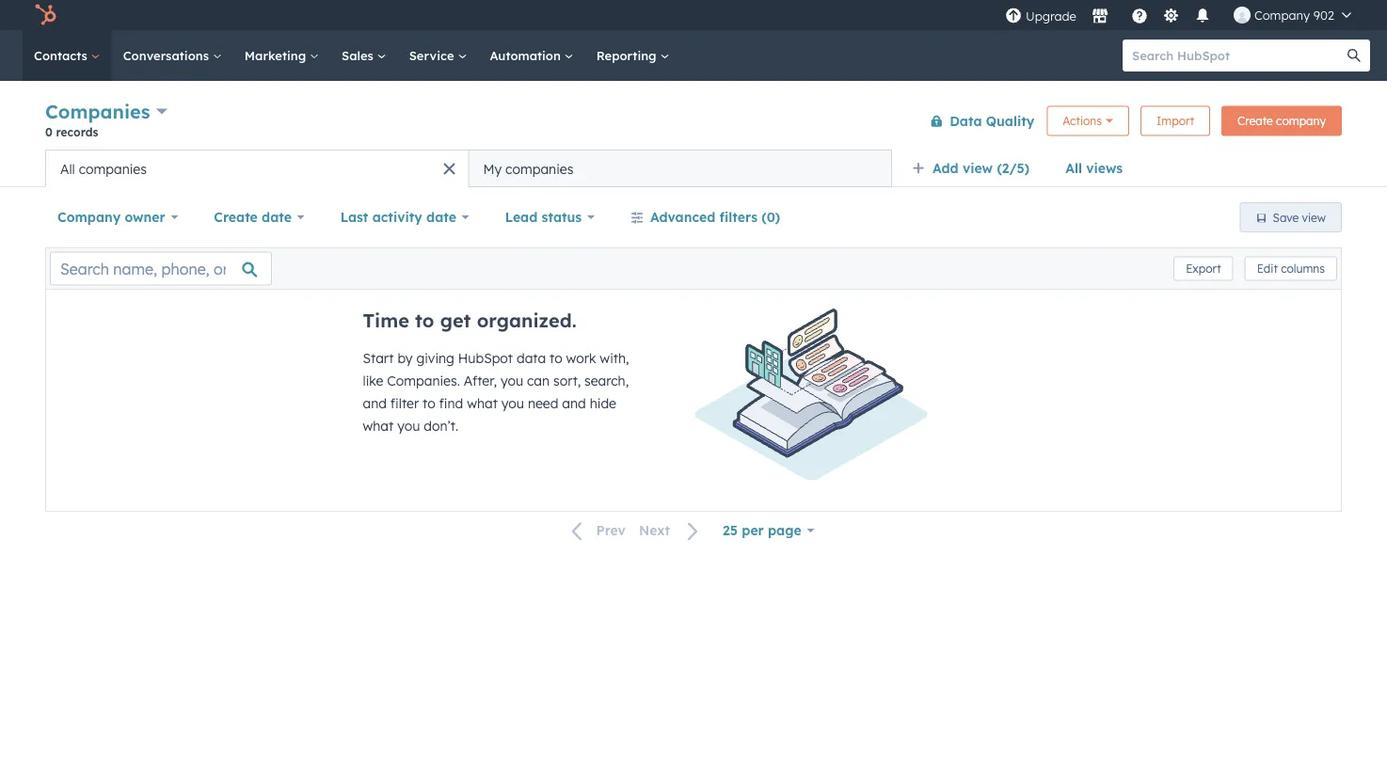Task type: vqa. For each thing, say whether or not it's contained in the screenshot.
THE SEARCH icon
yes



Task type: describe. For each thing, give the bounding box(es) containing it.
data
[[517, 350, 546, 367]]

search,
[[584, 373, 629, 389]]

mateo roberts image
[[1234, 7, 1251, 24]]

like
[[363, 373, 383, 389]]

automation link
[[478, 30, 585, 81]]

search image
[[1348, 49, 1361, 62]]

activity
[[372, 209, 422, 225]]

marketing link
[[233, 30, 330, 81]]

by
[[398, 350, 413, 367]]

companies for all companies
[[79, 160, 147, 177]]

hubspot
[[458, 350, 513, 367]]

company 902 button
[[1222, 0, 1363, 30]]

contacts
[[34, 48, 91, 63]]

1 vertical spatial what
[[363, 418, 394, 434]]

help button
[[1124, 0, 1156, 30]]

companies
[[45, 100, 150, 123]]

views
[[1086, 160, 1123, 176]]

upgrade
[[1026, 8, 1077, 24]]

data quality
[[950, 112, 1035, 129]]

work
[[566, 350, 596, 367]]

1 vertical spatial you
[[501, 395, 524, 412]]

all companies
[[60, 160, 147, 177]]

don't.
[[424, 418, 459, 434]]

get
[[440, 309, 471, 332]]

edit columns button
[[1245, 256, 1337, 281]]

actions
[[1063, 114, 1102, 128]]

service link
[[398, 30, 478, 81]]

lead status
[[505, 209, 582, 225]]

prev button
[[560, 519, 632, 543]]

edit columns
[[1257, 262, 1325, 276]]

advanced filters (0) button
[[618, 199, 793, 236]]

25 per page
[[723, 522, 802, 539]]

create date button
[[202, 199, 317, 236]]

records
[[56, 125, 98, 139]]

lead
[[505, 209, 538, 225]]

2 and from the left
[[562, 395, 586, 412]]

company owner
[[57, 209, 165, 225]]

notifications image
[[1194, 8, 1211, 25]]

create date
[[214, 209, 292, 225]]

create company
[[1238, 114, 1326, 128]]

organized.
[[477, 309, 577, 332]]

last
[[340, 209, 368, 225]]

per
[[742, 522, 764, 539]]

all views
[[1065, 160, 1123, 176]]

0
[[45, 125, 53, 139]]

conversations link
[[112, 30, 233, 81]]

hubspot image
[[34, 4, 56, 26]]

2 vertical spatial to
[[423, 395, 435, 412]]

my companies
[[483, 160, 573, 177]]

1 vertical spatial to
[[550, 350, 562, 367]]

automation
[[490, 48, 564, 63]]

export
[[1186, 262, 1221, 276]]

25 per page button
[[711, 512, 827, 550]]

lead status button
[[493, 199, 607, 236]]

owner
[[125, 209, 165, 225]]

company
[[1276, 114, 1326, 128]]

create for create company
[[1238, 114, 1273, 128]]

marketplaces button
[[1080, 0, 1120, 30]]

company for company 902
[[1254, 7, 1310, 23]]

status
[[542, 209, 582, 225]]

data quality button
[[918, 102, 1035, 140]]

filters
[[720, 209, 758, 225]]

pagination navigation
[[560, 518, 711, 543]]

company for company owner
[[57, 209, 121, 225]]

import button
[[1141, 106, 1210, 136]]

need
[[528, 395, 558, 412]]

create company button
[[1222, 106, 1342, 136]]

all for all views
[[1065, 160, 1082, 176]]

save view
[[1273, 210, 1326, 224]]

settings image
[[1163, 8, 1180, 25]]



Task type: locate. For each thing, give the bounding box(es) containing it.
view
[[963, 160, 993, 176], [1302, 210, 1326, 224]]

save
[[1273, 210, 1299, 224]]

notifications button
[[1187, 0, 1219, 30]]

and down the like
[[363, 395, 387, 412]]

0 horizontal spatial what
[[363, 418, 394, 434]]

next button
[[632, 519, 711, 543]]

company right mateo roberts image
[[1254, 7, 1310, 23]]

date down all companies "button"
[[262, 209, 292, 225]]

add view (2/5)
[[933, 160, 1030, 176]]

companies inside "button"
[[79, 160, 147, 177]]

import
[[1157, 114, 1194, 128]]

(2/5)
[[997, 160, 1030, 176]]

Search name, phone, or domain search field
[[50, 252, 272, 286]]

all for all companies
[[60, 160, 75, 177]]

view for save
[[1302, 210, 1326, 224]]

create
[[1238, 114, 1273, 128], [214, 209, 258, 225]]

1 all from the left
[[1065, 160, 1082, 176]]

contacts link
[[23, 30, 112, 81]]

companies right my
[[505, 160, 573, 177]]

last activity date
[[340, 209, 456, 225]]

conversations
[[123, 48, 212, 63]]

to right data
[[550, 350, 562, 367]]

time
[[363, 309, 409, 332]]

2 all from the left
[[60, 160, 75, 177]]

0 horizontal spatial and
[[363, 395, 387, 412]]

all down 0 records
[[60, 160, 75, 177]]

1 horizontal spatial create
[[1238, 114, 1273, 128]]

what down after,
[[467, 395, 498, 412]]

and down sort,
[[562, 395, 586, 412]]

2 date from the left
[[426, 209, 456, 225]]

actions button
[[1047, 106, 1129, 136]]

view right save
[[1302, 210, 1326, 224]]

columns
[[1281, 262, 1325, 276]]

marketing
[[244, 48, 310, 63]]

companies for my companies
[[505, 160, 573, 177]]

to left get
[[415, 309, 434, 332]]

date
[[262, 209, 292, 225], [426, 209, 456, 225]]

0 horizontal spatial create
[[214, 209, 258, 225]]

25
[[723, 522, 738, 539]]

view for add
[[963, 160, 993, 176]]

0 horizontal spatial company
[[57, 209, 121, 225]]

date right activity
[[426, 209, 456, 225]]

create for create date
[[214, 209, 258, 225]]

view right add
[[963, 160, 993, 176]]

1 companies from the left
[[79, 160, 147, 177]]

1 vertical spatial company
[[57, 209, 121, 225]]

companies banner
[[45, 96, 1342, 150]]

2 companies from the left
[[505, 160, 573, 177]]

company
[[1254, 7, 1310, 23], [57, 209, 121, 225]]

all inside all views 'link'
[[1065, 160, 1082, 176]]

add
[[933, 160, 959, 176]]

create down all companies "button"
[[214, 209, 258, 225]]

0 vertical spatial company
[[1254, 7, 1310, 23]]

0 vertical spatial view
[[963, 160, 993, 176]]

last activity date button
[[328, 199, 482, 236]]

sort,
[[553, 373, 581, 389]]

1 vertical spatial view
[[1302, 210, 1326, 224]]

you down 'filter'
[[397, 418, 420, 434]]

what
[[467, 395, 498, 412], [363, 418, 394, 434]]

0 vertical spatial what
[[467, 395, 498, 412]]

reporting link
[[585, 30, 681, 81]]

to
[[415, 309, 434, 332], [550, 350, 562, 367], [423, 395, 435, 412]]

export button
[[1174, 256, 1233, 281]]

1 horizontal spatial all
[[1065, 160, 1082, 176]]

filter
[[390, 395, 419, 412]]

1 horizontal spatial view
[[1302, 210, 1326, 224]]

menu containing company 902
[[1003, 0, 1365, 30]]

what down 'filter'
[[363, 418, 394, 434]]

0 horizontal spatial view
[[963, 160, 993, 176]]

with,
[[600, 350, 629, 367]]

can
[[527, 373, 550, 389]]

add view (2/5) button
[[900, 150, 1053, 187]]

company inside menu
[[1254, 7, 1310, 23]]

my
[[483, 160, 502, 177]]

date inside popup button
[[426, 209, 456, 225]]

you left the need
[[501, 395, 524, 412]]

companies.
[[387, 373, 460, 389]]

edit
[[1257, 262, 1278, 276]]

902
[[1314, 7, 1334, 23]]

companies button
[[45, 98, 168, 125]]

next
[[639, 522, 670, 539]]

all views link
[[1053, 150, 1135, 187]]

view inside button
[[1302, 210, 1326, 224]]

company 902
[[1254, 7, 1334, 23]]

1 date from the left
[[262, 209, 292, 225]]

help image
[[1131, 8, 1148, 25]]

settings link
[[1159, 5, 1183, 25]]

after,
[[464, 373, 497, 389]]

1 horizontal spatial date
[[426, 209, 456, 225]]

advanced
[[650, 209, 715, 225]]

data
[[950, 112, 982, 129]]

0 vertical spatial create
[[1238, 114, 1273, 128]]

(0)
[[762, 209, 780, 225]]

start
[[363, 350, 394, 367]]

company owner button
[[45, 199, 190, 236]]

0 vertical spatial to
[[415, 309, 434, 332]]

1 horizontal spatial companies
[[505, 160, 573, 177]]

find
[[439, 395, 463, 412]]

giving
[[416, 350, 454, 367]]

0 horizontal spatial date
[[262, 209, 292, 225]]

page
[[768, 522, 802, 539]]

companies up company owner
[[79, 160, 147, 177]]

create inside button
[[1238, 114, 1273, 128]]

all inside all companies "button"
[[60, 160, 75, 177]]

reporting
[[596, 48, 660, 63]]

0 horizontal spatial all
[[60, 160, 75, 177]]

companies inside button
[[505, 160, 573, 177]]

all left views at the right of the page
[[1065, 160, 1082, 176]]

Search HubSpot search field
[[1123, 40, 1353, 72]]

marketplaces image
[[1092, 8, 1108, 25]]

upgrade image
[[1005, 8, 1022, 25]]

you left can
[[501, 373, 523, 389]]

quality
[[986, 112, 1035, 129]]

companies
[[79, 160, 147, 177], [505, 160, 573, 177]]

1 and from the left
[[363, 395, 387, 412]]

to left find
[[423, 395, 435, 412]]

1 horizontal spatial company
[[1254, 7, 1310, 23]]

2 vertical spatial you
[[397, 418, 420, 434]]

my companies button
[[469, 150, 892, 187]]

sales
[[342, 48, 377, 63]]

search button
[[1338, 40, 1370, 72]]

service
[[409, 48, 458, 63]]

create inside "popup button"
[[214, 209, 258, 225]]

save view button
[[1240, 202, 1342, 232]]

view inside popup button
[[963, 160, 993, 176]]

time to get organized.
[[363, 309, 577, 332]]

advanced filters (0)
[[650, 209, 780, 225]]

date inside "popup button"
[[262, 209, 292, 225]]

0 horizontal spatial companies
[[79, 160, 147, 177]]

hubspot link
[[23, 4, 71, 26]]

create left company
[[1238, 114, 1273, 128]]

1 horizontal spatial and
[[562, 395, 586, 412]]

0 vertical spatial you
[[501, 373, 523, 389]]

0 records
[[45, 125, 98, 139]]

hide
[[590, 395, 616, 412]]

all companies button
[[45, 150, 469, 187]]

1 vertical spatial create
[[214, 209, 258, 225]]

and
[[363, 395, 387, 412], [562, 395, 586, 412]]

1 horizontal spatial what
[[467, 395, 498, 412]]

company down all companies
[[57, 209, 121, 225]]

menu
[[1003, 0, 1365, 30]]

sales link
[[330, 30, 398, 81]]



